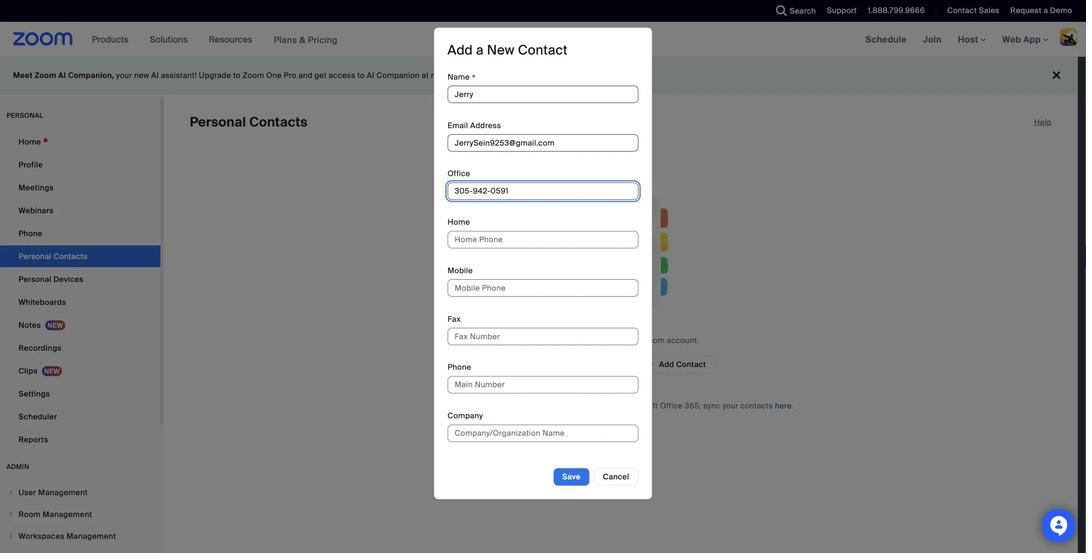 Task type: describe. For each thing, give the bounding box(es) containing it.
Email Address text field
[[448, 134, 639, 152]]

contact sales link up meetings "navigation"
[[948, 5, 1000, 16]]

admin menu menu
[[0, 483, 160, 554]]

no
[[543, 335, 554, 346]]

settings link
[[0, 383, 160, 405]]

whiteboards
[[19, 297, 66, 307]]

upgrade
[[199, 70, 231, 81]]

cost.
[[482, 70, 500, 81]]

at
[[422, 70, 429, 81]]

1 horizontal spatial office
[[661, 401, 683, 411]]

contacts
[[249, 114, 308, 131]]

account.
[[667, 335, 700, 346]]

no
[[431, 70, 441, 81]]

add contact button
[[638, 356, 716, 373]]

companion,
[[68, 70, 114, 81]]

Fax text field
[[448, 328, 639, 345]]

name
[[448, 72, 470, 82]]

cancel
[[603, 472, 630, 482]]

Home text field
[[448, 231, 639, 249]]

meet
[[13, 70, 33, 81]]

contact inside dialog
[[518, 42, 568, 59]]

reports
[[19, 435, 48, 445]]

recordings
[[19, 343, 62, 353]]

sync
[[704, 401, 721, 411]]

profile
[[19, 160, 43, 170]]

personal contacts
[[190, 114, 308, 131]]

notes link
[[0, 314, 160, 336]]

demo
[[1051, 5, 1073, 16]]

clips
[[19, 366, 38, 376]]

2 ai from the left
[[151, 70, 159, 81]]

no contacts added to your zoom account.
[[543, 335, 700, 346]]

support
[[828, 5, 857, 16]]

clips link
[[0, 360, 160, 382]]

your for to
[[625, 335, 641, 346]]

fax
[[448, 314, 461, 324]]

product information navigation
[[84, 22, 346, 58]]

email
[[448, 120, 468, 130]]

1 horizontal spatial and
[[607, 401, 621, 411]]

and inside meet zoom ai companion, footer
[[299, 70, 313, 81]]

exchange,
[[566, 401, 605, 411]]

add a new contact
[[448, 42, 568, 59]]

sales
[[980, 5, 1000, 16]]

&
[[300, 34, 306, 45]]

contact sales
[[948, 5, 1000, 16]]

0 horizontal spatial to
[[233, 70, 241, 81]]

Mobile text field
[[448, 280, 639, 297]]

webinars
[[19, 206, 54, 216]]

0 horizontal spatial zoom
[[35, 70, 56, 81]]

First and Last Name text field
[[448, 86, 639, 103]]

home inside personal menu menu
[[19, 137, 41, 147]]

personal for personal devices
[[19, 274, 51, 284]]

add contact
[[660, 359, 707, 370]]

add image
[[648, 360, 655, 370]]

personal for personal contacts
[[190, 114, 246, 131]]

Phone text field
[[448, 376, 639, 394]]

meet zoom ai companion, footer
[[0, 57, 1079, 94]]

settings
[[19, 389, 50, 399]]

webinars link
[[0, 200, 160, 222]]

plans
[[274, 34, 297, 45]]

one
[[266, 70, 282, 81]]

1 ai from the left
[[58, 70, 66, 81]]

whiteboards link
[[0, 291, 160, 313]]

company
[[448, 411, 483, 421]]

assistant!
[[161, 70, 197, 81]]

get
[[315, 70, 327, 81]]

1.888.799.9666
[[868, 5, 925, 16]]

new
[[134, 70, 149, 81]]

meetings navigation
[[858, 22, 1087, 58]]

office inside add a new contact dialog
[[448, 169, 471, 179]]

365,
[[685, 401, 702, 411]]

home inside add a new contact dialog
[[448, 217, 470, 227]]

0 vertical spatial contact
[[948, 5, 978, 16]]

devices
[[54, 274, 84, 284]]

personal menu menu
[[0, 131, 160, 452]]

here link
[[776, 401, 792, 411]]

your for companion,
[[116, 70, 132, 81]]

plans & pricing
[[274, 34, 338, 45]]

phone inside add a new contact dialog
[[448, 363, 472, 373]]

1 microsoft from the left
[[529, 401, 564, 411]]



Task type: vqa. For each thing, say whether or not it's contained in the screenshot.
resources Dropdown Button on the top
no



Task type: locate. For each thing, give the bounding box(es) containing it.
contact left sales
[[948, 5, 978, 16]]

0 horizontal spatial phone
[[19, 228, 42, 239]]

0 vertical spatial office
[[448, 169, 471, 179]]

phone inside personal menu menu
[[19, 228, 42, 239]]

2 vertical spatial your
[[723, 401, 739, 411]]

admin
[[7, 463, 29, 471]]

ai left companion,
[[58, 70, 66, 81]]

0 horizontal spatial a
[[476, 42, 484, 59]]

contacts right no
[[556, 335, 588, 346]]

0 vertical spatial home
[[19, 137, 41, 147]]

pricing
[[308, 34, 338, 45]]

save button
[[554, 469, 590, 486]]

companion
[[377, 70, 420, 81]]

a left demo
[[1044, 5, 1049, 16]]

request a demo
[[1011, 5, 1073, 16]]

1.888.799.9666 button
[[860, 0, 928, 22], [868, 5, 925, 16]]

new
[[487, 42, 515, 59]]

1 horizontal spatial contact
[[677, 359, 707, 370]]

to right upgrade at the top of page
[[233, 70, 241, 81]]

1 vertical spatial and
[[607, 401, 621, 411]]

2 microsoft from the left
[[623, 401, 658, 411]]

microsoft down add image
[[623, 401, 658, 411]]

phone down "webinars"
[[19, 228, 42, 239]]

0 horizontal spatial personal
[[19, 274, 51, 284]]

your inside meet zoom ai companion, footer
[[116, 70, 132, 81]]

address
[[470, 120, 502, 130]]

your
[[116, 70, 132, 81], [625, 335, 641, 346], [723, 401, 739, 411]]

join
[[924, 34, 942, 45]]

notes
[[19, 320, 41, 330]]

zoom logo image
[[13, 32, 73, 46]]

personal inside menu
[[19, 274, 51, 284]]

recordings link
[[0, 337, 160, 359]]

phone up for
[[448, 363, 472, 373]]

home link
[[0, 131, 160, 153]]

1 horizontal spatial your
[[625, 335, 641, 346]]

for google calendar, microsoft exchange, and microsoft office 365, sync your contacts here .
[[448, 401, 794, 411]]

1 vertical spatial personal
[[19, 274, 51, 284]]

to right the added
[[616, 335, 623, 346]]

2 horizontal spatial contact
[[948, 5, 978, 16]]

0 horizontal spatial home
[[19, 137, 41, 147]]

add inside dialog
[[448, 42, 473, 59]]

personal devices link
[[0, 269, 160, 290]]

home up profile
[[19, 137, 41, 147]]

scheduler link
[[0, 406, 160, 428]]

home
[[19, 137, 41, 147], [448, 217, 470, 227]]

schedule
[[866, 34, 907, 45]]

*
[[472, 72, 476, 85]]

for
[[448, 401, 460, 411]]

add for add contact
[[660, 359, 675, 370]]

1 vertical spatial office
[[661, 401, 683, 411]]

0 horizontal spatial and
[[299, 70, 313, 81]]

1 horizontal spatial add
[[660, 359, 675, 370]]

a
[[1044, 5, 1049, 16], [476, 42, 484, 59]]

your right the added
[[625, 335, 641, 346]]

office
[[448, 169, 471, 179], [661, 401, 683, 411]]

0 vertical spatial your
[[116, 70, 132, 81]]

2 horizontal spatial to
[[616, 335, 623, 346]]

zoom up add image
[[643, 335, 665, 346]]

schedule link
[[858, 22, 915, 57]]

add for add a new contact
[[448, 42, 473, 59]]

and right 'exchange,'
[[607, 401, 621, 411]]

add
[[448, 42, 473, 59], [660, 359, 675, 370]]

a for add
[[476, 42, 484, 59]]

ai
[[58, 70, 66, 81], [151, 70, 159, 81], [367, 70, 375, 81]]

zoom left the one
[[243, 70, 264, 81]]

.
[[792, 401, 794, 411]]

personal down upgrade at the top of page
[[190, 114, 246, 131]]

0 horizontal spatial microsoft
[[529, 401, 564, 411]]

2 horizontal spatial zoom
[[643, 335, 665, 346]]

contact sales link
[[940, 0, 1003, 22], [948, 5, 1000, 16]]

and left get
[[299, 70, 313, 81]]

Office Phone text field
[[448, 183, 639, 200]]

email address
[[448, 120, 502, 130]]

name *
[[448, 72, 476, 85]]

0 horizontal spatial your
[[116, 70, 132, 81]]

0 vertical spatial personal
[[190, 114, 246, 131]]

0 horizontal spatial add
[[448, 42, 473, 59]]

contacts
[[556, 335, 588, 346], [741, 401, 774, 411]]

join link
[[915, 22, 950, 57]]

personal
[[7, 111, 43, 120]]

meet zoom ai companion, your new ai assistant! upgrade to zoom one pro and get access to ai companion at no additional cost.
[[13, 70, 502, 81]]

your right "sync"
[[723, 401, 739, 411]]

add a new contact dialog
[[434, 28, 653, 500]]

1 vertical spatial your
[[625, 335, 641, 346]]

plans & pricing link
[[274, 34, 338, 45], [274, 34, 338, 45]]

1 horizontal spatial zoom
[[243, 70, 264, 81]]

0 horizontal spatial ai
[[58, 70, 66, 81]]

add inside button
[[660, 359, 675, 370]]

1 vertical spatial add
[[660, 359, 675, 370]]

0 vertical spatial and
[[299, 70, 313, 81]]

0 vertical spatial a
[[1044, 5, 1049, 16]]

a inside dialog
[[476, 42, 484, 59]]

added
[[590, 335, 614, 346]]

1 vertical spatial home
[[448, 217, 470, 227]]

to right access
[[358, 70, 365, 81]]

add up the additional
[[448, 42, 473, 59]]

personal
[[190, 114, 246, 131], [19, 274, 51, 284]]

1 vertical spatial phone
[[448, 363, 472, 373]]

here
[[776, 401, 792, 411]]

contact
[[948, 5, 978, 16], [518, 42, 568, 59], [677, 359, 707, 370]]

1 vertical spatial a
[[476, 42, 484, 59]]

google
[[462, 401, 489, 411]]

calendar,
[[491, 401, 527, 411]]

0 horizontal spatial contacts
[[556, 335, 588, 346]]

0 vertical spatial contacts
[[556, 335, 588, 346]]

mobile
[[448, 266, 473, 276]]

a for request
[[1044, 5, 1049, 16]]

1 vertical spatial contacts
[[741, 401, 774, 411]]

2 horizontal spatial ai
[[367, 70, 375, 81]]

2 horizontal spatial your
[[723, 401, 739, 411]]

1 vertical spatial contact
[[518, 42, 568, 59]]

ai right new
[[151, 70, 159, 81]]

personal devices
[[19, 274, 84, 284]]

contact down account.
[[677, 359, 707, 370]]

contact right new
[[518, 42, 568, 59]]

personal up whiteboards
[[19, 274, 51, 284]]

banner containing schedule
[[0, 22, 1087, 58]]

3 ai from the left
[[367, 70, 375, 81]]

to
[[233, 70, 241, 81], [358, 70, 365, 81], [616, 335, 623, 346]]

2 vertical spatial contact
[[677, 359, 707, 370]]

0 horizontal spatial office
[[448, 169, 471, 179]]

your left new
[[116, 70, 132, 81]]

pro
[[284, 70, 297, 81]]

0 vertical spatial add
[[448, 42, 473, 59]]

1 horizontal spatial ai
[[151, 70, 159, 81]]

help link
[[1035, 114, 1052, 131]]

request a demo link
[[1003, 0, 1087, 22], [1011, 5, 1073, 16]]

access
[[329, 70, 356, 81]]

1 horizontal spatial home
[[448, 217, 470, 227]]

profile link
[[0, 154, 160, 176]]

banner
[[0, 22, 1087, 58]]

home up mobile
[[448, 217, 470, 227]]

1 horizontal spatial contacts
[[741, 401, 774, 411]]

meetings
[[19, 183, 54, 193]]

and
[[299, 70, 313, 81], [607, 401, 621, 411]]

0 vertical spatial phone
[[19, 228, 42, 239]]

support link
[[819, 0, 860, 22], [828, 5, 857, 16]]

meetings link
[[0, 177, 160, 199]]

0 horizontal spatial contact
[[518, 42, 568, 59]]

1 horizontal spatial personal
[[190, 114, 246, 131]]

office left 365,
[[661, 401, 683, 411]]

request
[[1011, 5, 1042, 16]]

additional
[[443, 70, 480, 81]]

save
[[563, 472, 581, 482]]

zoom right meet
[[35, 70, 56, 81]]

contact inside button
[[677, 359, 707, 370]]

help
[[1035, 117, 1052, 127]]

zoom
[[35, 70, 56, 81], [243, 70, 264, 81], [643, 335, 665, 346]]

1 horizontal spatial to
[[358, 70, 365, 81]]

add right add image
[[660, 359, 675, 370]]

phone link
[[0, 223, 160, 245]]

1 horizontal spatial phone
[[448, 363, 472, 373]]

contact sales link up the join
[[940, 0, 1003, 22]]

microsoft
[[529, 401, 564, 411], [623, 401, 658, 411]]

microsoft down the phone text field
[[529, 401, 564, 411]]

office down email
[[448, 169, 471, 179]]

cancel button
[[594, 469, 639, 486]]

ai left companion
[[367, 70, 375, 81]]

scheduler
[[19, 412, 57, 422]]

1 horizontal spatial a
[[1044, 5, 1049, 16]]

1 horizontal spatial microsoft
[[623, 401, 658, 411]]

Company text field
[[448, 425, 639, 442]]

contacts left here
[[741, 401, 774, 411]]

a left new
[[476, 42, 484, 59]]

reports link
[[0, 429, 160, 451]]



